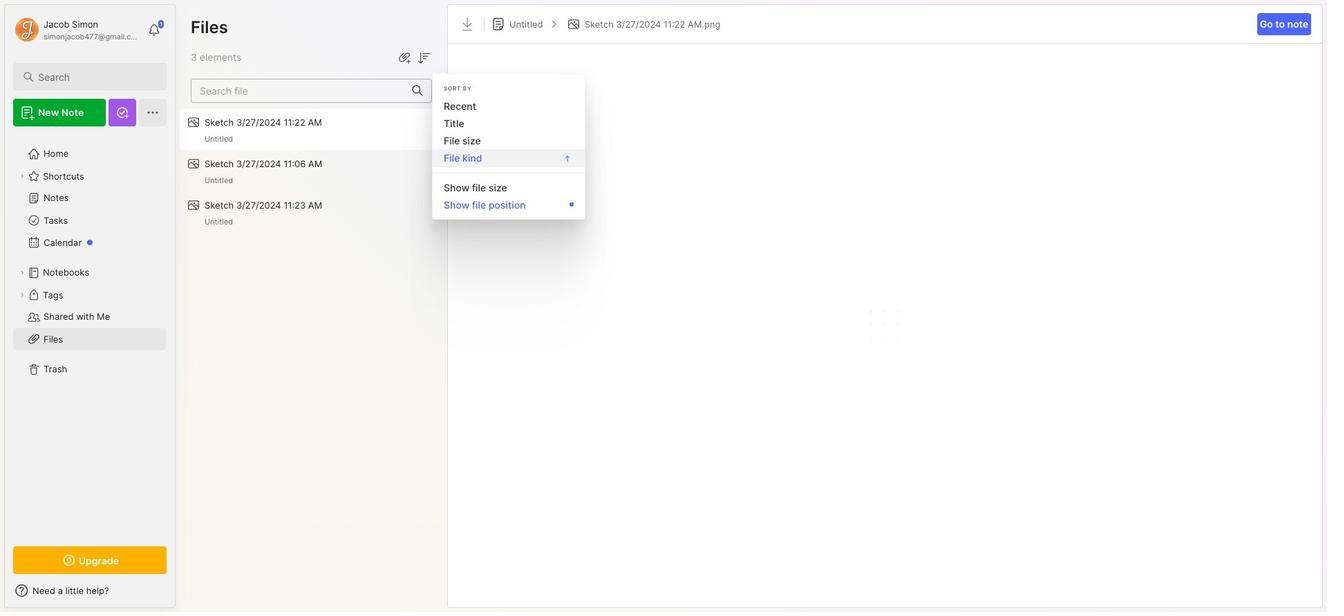 Task type: describe. For each thing, give the bounding box(es) containing it.
WHAT'S NEW field
[[5, 580, 175, 602]]

Account field
[[13, 16, 141, 44]]

expand notebooks image
[[18, 269, 26, 277]]

none search field inside main element
[[38, 68, 154, 85]]

tree inside main element
[[5, 135, 175, 534]]

main element
[[0, 0, 180, 613]]



Task type: locate. For each thing, give the bounding box(es) containing it.
vhjsd field
[[416, 48, 432, 66]]

dropdown list menu
[[433, 79, 585, 214]]

Search file text field
[[192, 79, 404, 102]]

Search text field
[[38, 71, 154, 84]]

preview image
[[865, 57, 906, 594]]

expand tags image
[[18, 291, 26, 299]]

menu item
[[433, 149, 585, 167]]

tree
[[5, 135, 175, 534]]

click to collapse image
[[175, 587, 185, 604]]

None search field
[[38, 68, 154, 85]]



Task type: vqa. For each thing, say whether or not it's contained in the screenshot.
row group
no



